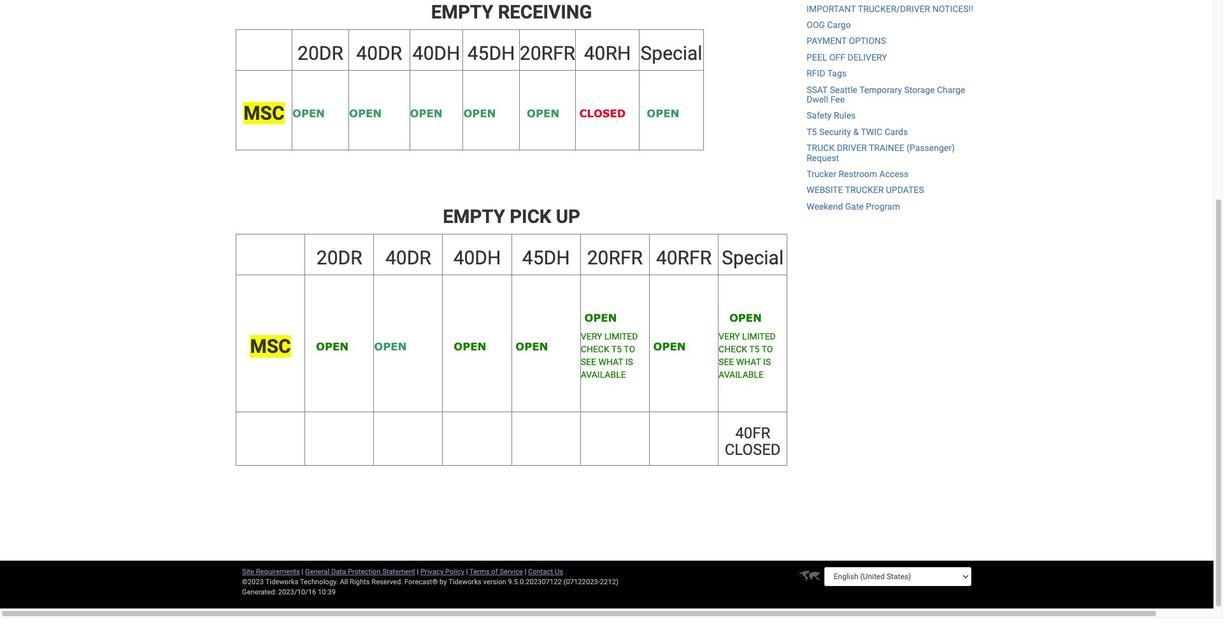 Task type: locate. For each thing, give the bounding box(es) containing it.
storage
[[905, 85, 935, 95]]

options
[[849, 36, 887, 46]]

1 horizontal spatial special
[[722, 246, 784, 269]]

0 horizontal spatial very limited check t5 to see what is available
[[581, 331, 638, 380]]

what
[[599, 357, 624, 367], [737, 357, 761, 367]]

1 vertical spatial 20rfr
[[588, 246, 643, 269]]

2 check from the left
[[719, 344, 748, 354]]

safety
[[807, 111, 832, 121]]

1 horizontal spatial to
[[762, 344, 773, 354]]

security
[[820, 127, 852, 137]]

limited
[[605, 331, 638, 341], [743, 331, 776, 341]]

up
[[556, 206, 581, 228]]

0 vertical spatial 40dr
[[357, 42, 402, 64]]

t5
[[807, 127, 817, 137], [612, 344, 622, 354], [750, 344, 760, 354]]

1 vertical spatial 40dr
[[386, 246, 431, 269]]

45dh down empty receiving
[[468, 42, 515, 64]]

0 horizontal spatial 20rfr
[[520, 42, 576, 64]]

0 horizontal spatial very
[[581, 331, 603, 341]]

1 very limited check t5 to see what is available from the left
[[581, 331, 638, 380]]

0 horizontal spatial to
[[624, 344, 636, 354]]

msc for 40rfr
[[250, 335, 291, 358]]

special for 40rh
[[641, 42, 703, 64]]

20rfr
[[520, 42, 576, 64], [588, 246, 643, 269]]

1 horizontal spatial limited
[[743, 331, 776, 341]]

1 horizontal spatial very
[[719, 331, 740, 341]]

1 vertical spatial 20dr
[[317, 246, 362, 269]]

0 vertical spatial empty
[[431, 1, 494, 23]]

1 vertical spatial empty
[[443, 206, 505, 228]]

trucker
[[846, 185, 884, 195]]

1 horizontal spatial available
[[719, 370, 764, 380]]

0 horizontal spatial t5
[[612, 344, 622, 354]]

0 vertical spatial special
[[641, 42, 703, 64]]

|
[[302, 568, 304, 576], [417, 568, 419, 576], [466, 568, 468, 576], [525, 568, 527, 576]]

see
[[581, 357, 597, 367], [719, 357, 734, 367]]

| up forecast® on the left bottom
[[417, 568, 419, 576]]

40dh for 40rh
[[413, 42, 460, 64]]

truck driver trainee (passenger) request link
[[807, 143, 955, 163]]

2 | from the left
[[417, 568, 419, 576]]

1 vertical spatial special
[[722, 246, 784, 269]]

closed
[[580, 107, 626, 119], [725, 441, 781, 459]]

2212)
[[600, 578, 619, 586]]

1 vertical spatial 45dh
[[523, 246, 570, 269]]

0 vertical spatial 40dh
[[413, 42, 460, 64]]

©2023 tideworks
[[242, 578, 299, 586]]

1 horizontal spatial 20rfr
[[588, 246, 643, 269]]

empty for empty receiving
[[431, 1, 494, 23]]

0 horizontal spatial 45dh
[[468, 42, 515, 64]]

trucker restroom access link
[[807, 169, 909, 179]]

very limited check t5 to see what is available
[[581, 331, 638, 380], [719, 331, 776, 380]]

2 what from the left
[[737, 357, 761, 367]]

0 vertical spatial msc
[[244, 102, 285, 124]]

0 vertical spatial 45dh
[[468, 42, 515, 64]]

very
[[581, 331, 603, 341], [719, 331, 740, 341]]

0 vertical spatial closed
[[580, 107, 626, 119]]

20dr
[[298, 42, 343, 64], [317, 246, 362, 269]]

is
[[626, 357, 633, 367], [764, 357, 771, 367]]

0 horizontal spatial available
[[581, 370, 626, 380]]

0 horizontal spatial closed
[[580, 107, 626, 119]]

seattle
[[830, 85, 858, 95]]

gate
[[846, 201, 864, 211]]

0 vertical spatial 20dr
[[298, 42, 343, 64]]

40dh
[[413, 42, 460, 64], [454, 246, 501, 269]]

off
[[830, 52, 846, 62]]

0 horizontal spatial check
[[581, 344, 610, 354]]

1 horizontal spatial see
[[719, 357, 734, 367]]

statement
[[383, 568, 415, 576]]

40dr
[[357, 42, 402, 64], [386, 246, 431, 269]]

1 horizontal spatial t5
[[750, 344, 760, 354]]

pick
[[510, 206, 552, 228]]

45dh
[[468, 42, 515, 64], [523, 246, 570, 269]]

| left general
[[302, 568, 304, 576]]

40dr for 40rh
[[357, 42, 402, 64]]

0 horizontal spatial special
[[641, 42, 703, 64]]

tideworks
[[449, 578, 482, 586]]

general data protection statement link
[[305, 568, 415, 576]]

1 vertical spatial 40dh
[[454, 246, 501, 269]]

2 is from the left
[[764, 357, 771, 367]]

1 horizontal spatial 45dh
[[523, 246, 570, 269]]

rights
[[350, 578, 370, 586]]

| up tideworks
[[466, 568, 468, 576]]

contact us link
[[528, 568, 563, 576]]

1 vertical spatial msc
[[250, 335, 291, 358]]

&
[[854, 127, 859, 137]]

0 horizontal spatial see
[[581, 357, 597, 367]]

45dh down 'pick'
[[523, 246, 570, 269]]

open
[[293, 107, 325, 119], [349, 107, 382, 119], [410, 107, 443, 119], [464, 107, 496, 119], [527, 107, 560, 119], [647, 107, 680, 119], [581, 311, 617, 324], [719, 311, 762, 324], [305, 340, 349, 352], [374, 340, 407, 352], [443, 340, 487, 352], [512, 340, 548, 352], [650, 340, 686, 352]]

0 horizontal spatial what
[[599, 357, 624, 367]]

1 horizontal spatial very limited check t5 to see what is available
[[719, 331, 776, 380]]

weekend gate program link
[[807, 201, 901, 211]]

1 what from the left
[[599, 357, 624, 367]]

40rfr
[[656, 246, 712, 269]]

payment
[[807, 36, 847, 46]]

40dh for 40rfr
[[454, 246, 501, 269]]

0 horizontal spatial limited
[[605, 331, 638, 341]]

0 horizontal spatial is
[[626, 357, 633, 367]]

delivery
[[848, 52, 888, 62]]

1 horizontal spatial is
[[764, 357, 771, 367]]

payment options link
[[807, 36, 887, 46]]

available
[[581, 370, 626, 380], [719, 370, 764, 380]]

1 horizontal spatial closed
[[725, 441, 781, 459]]

by
[[440, 578, 447, 586]]

20dr for 40rfr
[[317, 246, 362, 269]]

peel
[[807, 52, 828, 62]]

1 to from the left
[[624, 344, 636, 354]]

technology.
[[300, 578, 338, 586]]

1 horizontal spatial check
[[719, 344, 748, 354]]

program
[[866, 201, 901, 211]]

1 very from the left
[[581, 331, 603, 341]]

msc
[[244, 102, 285, 124], [250, 335, 291, 358]]

| up 9.5.0.202307122
[[525, 568, 527, 576]]

1 is from the left
[[626, 357, 633, 367]]

special for 40rfr
[[722, 246, 784, 269]]

cargo
[[828, 20, 851, 30]]

1 horizontal spatial what
[[737, 357, 761, 367]]

2 horizontal spatial t5
[[807, 127, 817, 137]]

receiving
[[498, 1, 592, 23]]

oog cargo link
[[807, 20, 851, 30]]

empty
[[431, 1, 494, 23], [443, 206, 505, 228]]



Task type: describe. For each thing, give the bounding box(es) containing it.
40fr
[[736, 424, 771, 442]]

request
[[807, 153, 840, 163]]

empty for empty pick up
[[443, 206, 505, 228]]

(passenger)
[[907, 143, 955, 153]]

safety rules link
[[807, 111, 856, 121]]

2 very from the left
[[719, 331, 740, 341]]

1 | from the left
[[302, 568, 304, 576]]

1 vertical spatial closed
[[725, 441, 781, 459]]

msc for 40rh
[[244, 102, 285, 124]]

site requirements | general data protection statement | privacy policy | terms of service | contact us ©2023 tideworks technology. all rights reserved. forecast® by tideworks version 9.5.0.202307122 (07122023-2212) generated: 2023/10/16 10:39
[[242, 568, 619, 597]]

temporary
[[860, 85, 902, 95]]

oog
[[807, 20, 825, 30]]

tags
[[828, 68, 847, 79]]

trainee
[[869, 143, 905, 153]]

twic
[[861, 127, 883, 137]]

weekend
[[807, 201, 843, 211]]

important
[[807, 4, 856, 14]]

20dr for 40rh
[[298, 42, 343, 64]]

privacy
[[421, 568, 444, 576]]

updates
[[886, 185, 925, 195]]

protection
[[348, 568, 381, 576]]

truck
[[807, 143, 835, 153]]

2023/10/16
[[278, 588, 316, 597]]

rules
[[834, 111, 856, 121]]

2 to from the left
[[762, 344, 773, 354]]

45dh for 45dh
[[523, 246, 570, 269]]

(07122023-
[[564, 578, 600, 586]]

3 | from the left
[[466, 568, 468, 576]]

4 | from the left
[[525, 568, 527, 576]]

1 see from the left
[[581, 357, 597, 367]]

2 very limited check t5 to see what is available from the left
[[719, 331, 776, 380]]

charge
[[938, 85, 966, 95]]

45dh 20rfr
[[468, 42, 576, 64]]

forecast®
[[405, 578, 438, 586]]

40rh
[[584, 42, 631, 64]]

1 available from the left
[[581, 370, 626, 380]]

reserved.
[[372, 578, 403, 586]]

dwell
[[807, 94, 829, 105]]

site requirements link
[[242, 568, 300, 576]]

access
[[880, 169, 909, 179]]

data
[[331, 568, 346, 576]]

privacy policy link
[[421, 568, 465, 576]]

0 vertical spatial 20rfr
[[520, 42, 576, 64]]

t5 security & twic cards link
[[807, 127, 908, 137]]

ssat
[[807, 85, 828, 95]]

2 available from the left
[[719, 370, 764, 380]]

generated:
[[242, 588, 277, 597]]

important trucker/driver notices!! link
[[807, 4, 974, 14]]

important trucker/driver notices!! oog cargo payment options peel off delivery rfid tags ssat seattle temporary storage charge dwell fee safety rules t5 security & twic cards truck driver trainee (passenger) request trucker restroom access website trucker updates weekend gate program
[[807, 4, 974, 211]]

requirements
[[256, 568, 300, 576]]

rfid
[[807, 68, 826, 79]]

policy
[[446, 568, 465, 576]]

45dh for 45dh 20rfr
[[468, 42, 515, 64]]

of
[[492, 568, 498, 576]]

2 limited from the left
[[743, 331, 776, 341]]

contact
[[528, 568, 553, 576]]

empty pick up
[[443, 206, 581, 228]]

9.5.0.202307122
[[508, 578, 562, 586]]

trucker/driver
[[858, 4, 931, 14]]

notices!!
[[933, 4, 974, 14]]

1 check from the left
[[581, 344, 610, 354]]

general
[[305, 568, 330, 576]]

website
[[807, 185, 844, 195]]

service
[[500, 568, 523, 576]]

restroom
[[839, 169, 878, 179]]

ssat seattle temporary storage charge dwell fee link
[[807, 85, 966, 105]]

t5 inside important trucker/driver notices!! oog cargo payment options peel off delivery rfid tags ssat seattle temporary storage charge dwell fee safety rules t5 security & twic cards truck driver trainee (passenger) request trucker restroom access website trucker updates weekend gate program
[[807, 127, 817, 137]]

driver
[[837, 143, 867, 153]]

website trucker updates link
[[807, 185, 925, 195]]

peel off delivery link
[[807, 52, 888, 62]]

empty receiving
[[431, 1, 592, 23]]

40dr for 40rfr
[[386, 246, 431, 269]]

1 limited from the left
[[605, 331, 638, 341]]

fee
[[831, 94, 845, 105]]

40fr closed
[[725, 424, 781, 459]]

all
[[340, 578, 348, 586]]

site
[[242, 568, 254, 576]]

2 see from the left
[[719, 357, 734, 367]]

us
[[555, 568, 563, 576]]

version
[[484, 578, 507, 586]]

10:39
[[318, 588, 336, 597]]

rfid tags link
[[807, 68, 847, 79]]

trucker
[[807, 169, 837, 179]]

cards
[[885, 127, 908, 137]]

terms
[[470, 568, 490, 576]]

terms of service link
[[470, 568, 523, 576]]



Task type: vqa. For each thing, say whether or not it's contained in the screenshot.
'Protection'
yes



